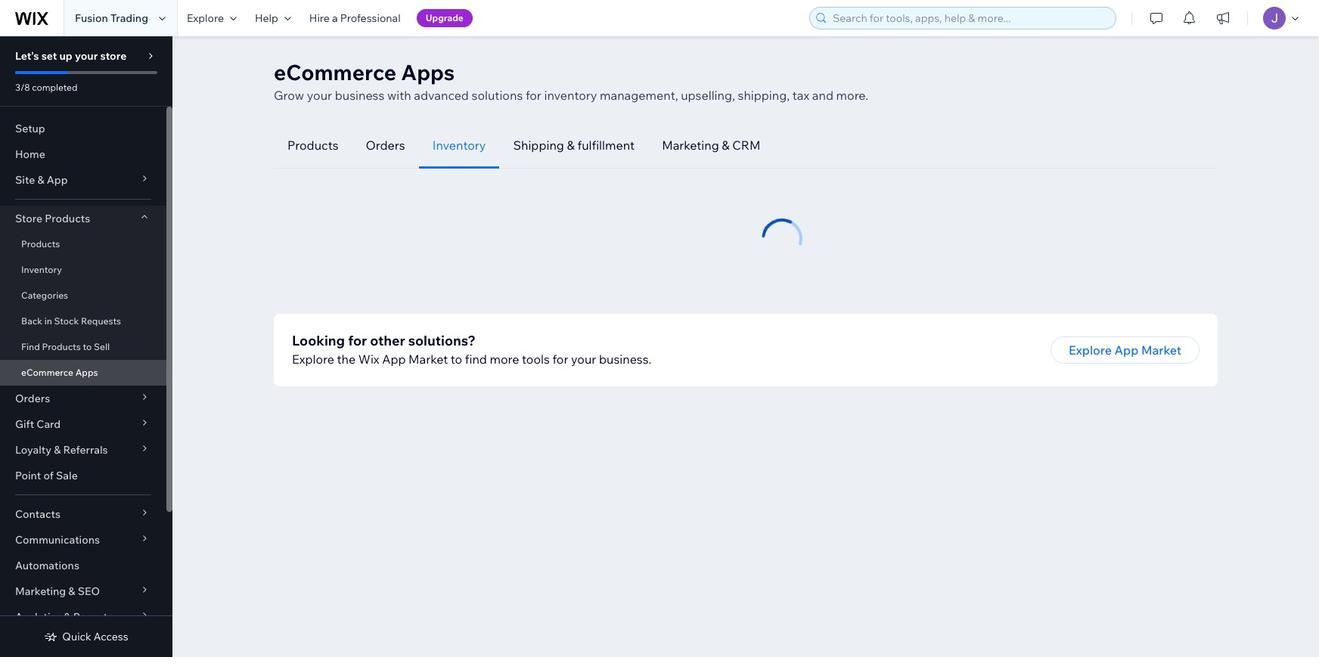 Task type: describe. For each thing, give the bounding box(es) containing it.
app inside 'explore app market' button
[[1115, 343, 1139, 358]]

seo
[[78, 585, 100, 599]]

looking for other solutions? explore the wix app market to find more tools for your business.
[[292, 332, 652, 367]]

products inside popup button
[[45, 212, 90, 226]]

shipping,
[[738, 88, 790, 103]]

& for fulfillment
[[567, 138, 575, 153]]

to inside the sidebar element
[[83, 341, 92, 353]]

management,
[[600, 88, 679, 103]]

back
[[21, 316, 42, 327]]

products button
[[274, 123, 352, 169]]

hire a professional link
[[300, 0, 410, 36]]

back in stock requests
[[21, 316, 121, 327]]

a
[[332, 11, 338, 25]]

home
[[15, 148, 45, 161]]

& for crm
[[722, 138, 730, 153]]

find
[[465, 352, 487, 367]]

point of sale link
[[0, 463, 167, 489]]

quick
[[62, 630, 91, 644]]

orders button
[[0, 386, 167, 412]]

marketing for marketing & seo
[[15, 585, 66, 599]]

looking
[[292, 332, 345, 350]]

hire
[[309, 11, 330, 25]]

products inside button
[[288, 138, 339, 153]]

explore app market
[[1069, 343, 1182, 358]]

& for referrals
[[54, 444, 61, 457]]

back in stock requests link
[[0, 309, 167, 335]]

your inside looking for other solutions? explore the wix app market to find more tools for your business.
[[571, 352, 597, 367]]

tab list containing products
[[274, 123, 1219, 169]]

point
[[15, 469, 41, 483]]

sell
[[94, 341, 110, 353]]

solutions?
[[409, 332, 476, 350]]

shipping
[[513, 138, 565, 153]]

loyalty & referrals button
[[0, 437, 167, 463]]

find products to sell link
[[0, 335, 167, 360]]

marketing & crm
[[662, 138, 761, 153]]

contacts button
[[0, 502, 167, 528]]

market inside looking for other solutions? explore the wix app market to find more tools for your business.
[[409, 352, 448, 367]]

professional
[[340, 11, 401, 25]]

advanced
[[414, 88, 469, 103]]

upgrade button
[[417, 9, 473, 27]]

store products button
[[0, 206, 167, 232]]

crm
[[733, 138, 761, 153]]

Search for tools, apps, help & more... field
[[829, 8, 1112, 29]]

store products
[[15, 212, 90, 226]]

business
[[335, 88, 385, 103]]

other
[[370, 332, 405, 350]]

access
[[94, 630, 128, 644]]

shipping & fulfillment button
[[500, 123, 649, 169]]

quick access
[[62, 630, 128, 644]]

products down store
[[21, 238, 60, 250]]

categories link
[[0, 283, 167, 309]]

let's
[[15, 49, 39, 63]]

site
[[15, 173, 35, 187]]

completed
[[32, 82, 78, 93]]

upselling,
[[681, 88, 736, 103]]

3/8 completed
[[15, 82, 78, 93]]

sale
[[56, 469, 78, 483]]

inventory button
[[419, 123, 500, 169]]

ecommerce apps grow your business with advanced solutions for inventory management, upselling, shipping, tax and more.
[[274, 59, 869, 103]]

fulfillment
[[578, 138, 635, 153]]

in
[[44, 316, 52, 327]]

tax
[[793, 88, 810, 103]]

orders button
[[352, 123, 419, 169]]

store
[[15, 212, 42, 226]]

store
[[100, 49, 127, 63]]

business.
[[599, 352, 652, 367]]

more
[[490, 352, 520, 367]]

point of sale
[[15, 469, 78, 483]]

marketing & seo
[[15, 585, 100, 599]]

find
[[21, 341, 40, 353]]

gift
[[15, 418, 34, 431]]

your for let's
[[75, 49, 98, 63]]

inventory for inventory link
[[21, 264, 62, 276]]

shipping & fulfillment
[[513, 138, 635, 153]]

setup link
[[0, 116, 167, 142]]



Task type: vqa. For each thing, say whether or not it's contained in the screenshot.
Add New Field
no



Task type: locate. For each thing, give the bounding box(es) containing it.
orders up gift card
[[15, 392, 50, 406]]

the
[[337, 352, 356, 367]]

apps down find products to sell link
[[75, 367, 98, 378]]

inventory
[[433, 138, 486, 153], [21, 264, 62, 276]]

0 vertical spatial your
[[75, 49, 98, 63]]

fusion trading
[[75, 11, 148, 25]]

1 vertical spatial ecommerce
[[21, 367, 73, 378]]

0 horizontal spatial app
[[47, 173, 68, 187]]

1 vertical spatial orders
[[15, 392, 50, 406]]

products link
[[0, 232, 167, 257]]

marketing for marketing & crm
[[662, 138, 720, 153]]

apps up the advanced
[[401, 59, 455, 86]]

0 vertical spatial inventory
[[433, 138, 486, 153]]

0 horizontal spatial your
[[75, 49, 98, 63]]

wix
[[359, 352, 380, 367]]

inventory for inventory button
[[433, 138, 486, 153]]

explore inside button
[[1069, 343, 1113, 358]]

analytics
[[15, 611, 61, 624]]

1 horizontal spatial ecommerce
[[274, 59, 397, 86]]

ecommerce apps
[[21, 367, 98, 378]]

analytics & reports
[[15, 611, 113, 624]]

& up the quick
[[64, 611, 71, 624]]

0 vertical spatial marketing
[[662, 138, 720, 153]]

communications button
[[0, 528, 167, 553]]

ecommerce for ecommerce apps grow your business with advanced solutions for inventory management, upselling, shipping, tax and more.
[[274, 59, 397, 86]]

apps inside ecommerce apps grow your business with advanced solutions for inventory management, upselling, shipping, tax and more.
[[401, 59, 455, 86]]

0 horizontal spatial for
[[348, 332, 367, 350]]

to inside looking for other solutions? explore the wix app market to find more tools for your business.
[[451, 352, 463, 367]]

& right loyalty
[[54, 444, 61, 457]]

0 vertical spatial orders
[[366, 138, 405, 153]]

&
[[567, 138, 575, 153], [722, 138, 730, 153], [37, 173, 44, 187], [54, 444, 61, 457], [68, 585, 75, 599], [64, 611, 71, 624]]

for inside ecommerce apps grow your business with advanced solutions for inventory management, upselling, shipping, tax and more.
[[526, 88, 542, 103]]

marketing inside popup button
[[15, 585, 66, 599]]

for
[[526, 88, 542, 103], [348, 332, 367, 350], [553, 352, 569, 367]]

1 vertical spatial apps
[[75, 367, 98, 378]]

more.
[[837, 88, 869, 103]]

& inside dropdown button
[[64, 611, 71, 624]]

your
[[75, 49, 98, 63], [307, 88, 332, 103], [571, 352, 597, 367]]

sidebar element
[[0, 36, 173, 658]]

products
[[288, 138, 339, 153], [45, 212, 90, 226], [21, 238, 60, 250], [42, 341, 81, 353]]

1 horizontal spatial your
[[307, 88, 332, 103]]

3/8
[[15, 82, 30, 93]]

1 horizontal spatial marketing
[[662, 138, 720, 153]]

inventory
[[545, 88, 598, 103]]

& right shipping
[[567, 138, 575, 153]]

app
[[47, 173, 68, 187], [1115, 343, 1139, 358], [382, 352, 406, 367]]

site & app button
[[0, 167, 167, 193]]

to left find
[[451, 352, 463, 367]]

& for seo
[[68, 585, 75, 599]]

& inside popup button
[[68, 585, 75, 599]]

grow
[[274, 88, 304, 103]]

your right up
[[75, 49, 98, 63]]

ecommerce inside ecommerce apps grow your business with advanced solutions for inventory management, upselling, shipping, tax and more.
[[274, 59, 397, 86]]

2 vertical spatial for
[[553, 352, 569, 367]]

analytics & reports button
[[0, 605, 167, 630]]

2 horizontal spatial app
[[1115, 343, 1139, 358]]

orders for orders popup button
[[15, 392, 50, 406]]

products up products link
[[45, 212, 90, 226]]

categories
[[21, 290, 68, 301]]

loyalty & referrals
[[15, 444, 108, 457]]

explore app market button
[[1051, 337, 1200, 364]]

inventory inside button
[[433, 138, 486, 153]]

0 horizontal spatial market
[[409, 352, 448, 367]]

0 horizontal spatial orders
[[15, 392, 50, 406]]

orders inside popup button
[[15, 392, 50, 406]]

app inside 'site & app' popup button
[[47, 173, 68, 187]]

to left sell
[[83, 341, 92, 353]]

ecommerce up business
[[274, 59, 397, 86]]

your inside the sidebar element
[[75, 49, 98, 63]]

2 horizontal spatial explore
[[1069, 343, 1113, 358]]

for right tools
[[553, 352, 569, 367]]

1 horizontal spatial app
[[382, 352, 406, 367]]

card
[[37, 418, 61, 431]]

1 horizontal spatial apps
[[401, 59, 455, 86]]

marketing & crm button
[[649, 123, 775, 169]]

marketing & seo button
[[0, 579, 167, 605]]

orders down with
[[366, 138, 405, 153]]

marketing
[[662, 138, 720, 153], [15, 585, 66, 599]]

1 vertical spatial your
[[307, 88, 332, 103]]

marketing inside button
[[662, 138, 720, 153]]

1 horizontal spatial market
[[1142, 343, 1182, 358]]

with
[[387, 88, 411, 103]]

market
[[1142, 343, 1182, 358], [409, 352, 448, 367]]

upgrade
[[426, 12, 464, 23]]

referrals
[[63, 444, 108, 457]]

tools
[[522, 352, 550, 367]]

app inside looking for other solutions? explore the wix app market to find more tools for your business.
[[382, 352, 406, 367]]

apps
[[401, 59, 455, 86], [75, 367, 98, 378]]

0 horizontal spatial marketing
[[15, 585, 66, 599]]

market inside button
[[1142, 343, 1182, 358]]

contacts
[[15, 508, 61, 521]]

1 vertical spatial marketing
[[15, 585, 66, 599]]

1 vertical spatial inventory
[[21, 264, 62, 276]]

products up ecommerce apps
[[42, 341, 81, 353]]

marketing up analytics
[[15, 585, 66, 599]]

1 horizontal spatial for
[[526, 88, 542, 103]]

hire a professional
[[309, 11, 401, 25]]

help button
[[246, 0, 300, 36]]

& right site
[[37, 173, 44, 187]]

for up the
[[348, 332, 367, 350]]

inventory up categories
[[21, 264, 62, 276]]

set
[[41, 49, 57, 63]]

inventory down the advanced
[[433, 138, 486, 153]]

your for ecommerce
[[307, 88, 332, 103]]

ecommerce for ecommerce apps
[[21, 367, 73, 378]]

1 horizontal spatial inventory
[[433, 138, 486, 153]]

2 horizontal spatial for
[[553, 352, 569, 367]]

setup
[[15, 122, 45, 135]]

fusion
[[75, 11, 108, 25]]

ecommerce down find
[[21, 367, 73, 378]]

marketing down upselling, at the right
[[662, 138, 720, 153]]

automations
[[15, 559, 79, 573]]

inventory inside the sidebar element
[[21, 264, 62, 276]]

explore for explore app market
[[1069, 343, 1113, 358]]

help
[[255, 11, 278, 25]]

let's set up your store
[[15, 49, 127, 63]]

products down grow
[[288, 138, 339, 153]]

explore inside looking for other solutions? explore the wix app market to find more tools for your business.
[[292, 352, 334, 367]]

automations link
[[0, 553, 167, 579]]

your right grow
[[307, 88, 332, 103]]

your inside ecommerce apps grow your business with advanced solutions for inventory management, upselling, shipping, tax and more.
[[307, 88, 332, 103]]

0 vertical spatial apps
[[401, 59, 455, 86]]

2 horizontal spatial your
[[571, 352, 597, 367]]

0 vertical spatial for
[[526, 88, 542, 103]]

& left seo
[[68, 585, 75, 599]]

2 vertical spatial your
[[571, 352, 597, 367]]

explore for explore
[[187, 11, 224, 25]]

ecommerce inside the sidebar element
[[21, 367, 73, 378]]

trading
[[110, 11, 148, 25]]

your left business.
[[571, 352, 597, 367]]

requests
[[81, 316, 121, 327]]

& for app
[[37, 173, 44, 187]]

for right solutions
[[526, 88, 542, 103]]

0 vertical spatial ecommerce
[[274, 59, 397, 86]]

gift card
[[15, 418, 61, 431]]

loyalty
[[15, 444, 51, 457]]

& for reports
[[64, 611, 71, 624]]

1 horizontal spatial explore
[[292, 352, 334, 367]]

0 horizontal spatial ecommerce
[[21, 367, 73, 378]]

apps inside the sidebar element
[[75, 367, 98, 378]]

tab list
[[274, 123, 1219, 169]]

of
[[43, 469, 54, 483]]

orders inside button
[[366, 138, 405, 153]]

orders for orders button
[[366, 138, 405, 153]]

0 horizontal spatial to
[[83, 341, 92, 353]]

ecommerce apps link
[[0, 360, 167, 386]]

communications
[[15, 534, 100, 547]]

1 horizontal spatial orders
[[366, 138, 405, 153]]

up
[[59, 49, 73, 63]]

apps for ecommerce apps
[[75, 367, 98, 378]]

1 vertical spatial for
[[348, 332, 367, 350]]

and
[[813, 88, 834, 103]]

0 horizontal spatial inventory
[[21, 264, 62, 276]]

0 horizontal spatial apps
[[75, 367, 98, 378]]

quick access button
[[44, 630, 128, 644]]

apps for ecommerce apps grow your business with advanced solutions for inventory management, upselling, shipping, tax and more.
[[401, 59, 455, 86]]

find products to sell
[[21, 341, 110, 353]]

1 horizontal spatial to
[[451, 352, 463, 367]]

to
[[83, 341, 92, 353], [451, 352, 463, 367]]

inventory link
[[0, 257, 167, 283]]

& left crm
[[722, 138, 730, 153]]

gift card button
[[0, 412, 167, 437]]

0 horizontal spatial explore
[[187, 11, 224, 25]]

site & app
[[15, 173, 68, 187]]

stock
[[54, 316, 79, 327]]

solutions
[[472, 88, 523, 103]]



